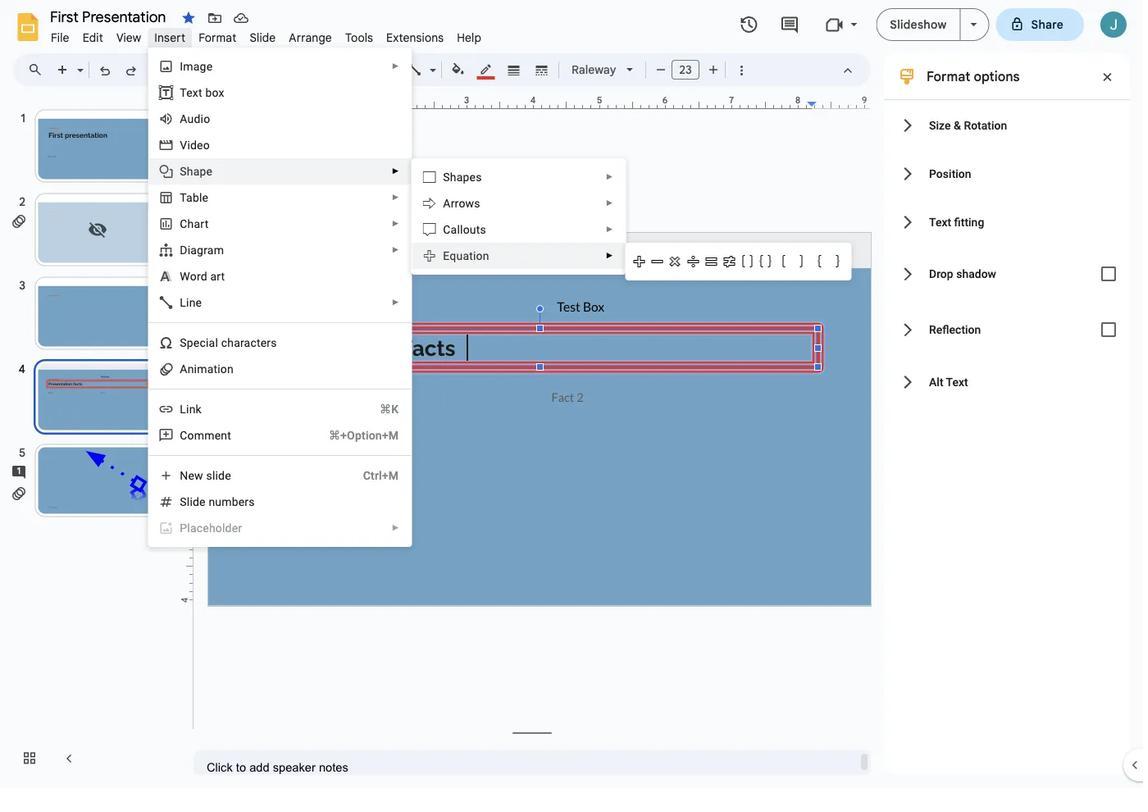 Task type: describe. For each thing, give the bounding box(es) containing it.
new slide n element
[[180, 469, 236, 482]]

arrange menu item
[[282, 28, 339, 47]]

e quation
[[443, 249, 489, 262]]

arrange
[[289, 30, 332, 45]]

navigation inside format options application
[[0, 93, 180, 788]]

not equal image
[[720, 253, 738, 271]]

text inside tab
[[946, 375, 968, 388]]

lin k
[[180, 402, 202, 416]]

k
[[196, 402, 202, 416]]

characters
[[221, 336, 277, 349]]

⌘k
[[380, 402, 399, 416]]

view menu item
[[110, 28, 148, 47]]

tools menu item
[[339, 28, 380, 47]]

s for hapes
[[443, 170, 450, 184]]

c for h
[[180, 217, 187, 230]]

Menus field
[[21, 58, 57, 81]]

select line image
[[426, 59, 436, 65]]

view
[[116, 30, 141, 45]]

format options
[[927, 68, 1020, 84]]

double brace image
[[756, 253, 774, 271]]

text box t element
[[180, 86, 229, 99]]

► for quation
[[606, 251, 614, 260]]

multiply image
[[666, 253, 684, 271]]

size
[[929, 118, 951, 132]]

chart h element
[[180, 217, 214, 230]]

link k element
[[180, 402, 207, 416]]

plus image
[[630, 253, 648, 271]]

slide
[[250, 30, 276, 45]]

numbers
[[209, 495, 255, 508]]

equal image
[[702, 253, 720, 271]]

► for allouts
[[606, 225, 614, 234]]

extensions
[[386, 30, 444, 45]]

insert menu item
[[148, 28, 192, 47]]

right margin image
[[808, 96, 871, 108]]

quation
[[450, 249, 489, 262]]

animation a element
[[180, 362, 239, 376]]

alt
[[929, 375, 944, 388]]

position tab
[[884, 149, 1130, 198]]

t ext box
[[180, 86, 224, 99]]

drop shadow tab
[[884, 246, 1130, 302]]

right brace image
[[829, 253, 847, 271]]

left bracket image
[[774, 253, 792, 271]]

mage
[[183, 59, 213, 73]]

co m ment
[[180, 428, 231, 442]]

ment
[[204, 428, 231, 442]]

art for w ord art
[[210, 269, 225, 283]]

text inside tab
[[929, 215, 951, 229]]

dio
[[194, 112, 210, 125]]

format options section
[[884, 53, 1130, 775]]

Star checkbox
[[177, 7, 200, 30]]

alt text tab
[[884, 358, 1130, 406]]

⌘k element
[[360, 401, 399, 417]]

edit menu item
[[76, 28, 110, 47]]

raleway option
[[572, 58, 617, 81]]

i
[[180, 59, 183, 73]]

callouts c element
[[443, 223, 491, 236]]

slide
[[206, 469, 231, 482]]

le
[[199, 191, 208, 204]]

border weight option
[[505, 58, 524, 81]]

ial
[[206, 336, 218, 349]]

co
[[180, 428, 194, 442]]

image i element
[[180, 59, 218, 73]]

► for rrows
[[606, 198, 614, 208]]

m
[[194, 428, 204, 442]]

a for nimation
[[180, 362, 187, 376]]

c allouts
[[443, 223, 486, 236]]

menu item inside format options application
[[149, 515, 411, 541]]

file menu item
[[44, 28, 76, 47]]

► for iagram
[[391, 245, 400, 255]]

help menu item
[[450, 28, 488, 47]]

► for hapes
[[606, 172, 614, 182]]

main toolbar
[[48, 57, 754, 84]]

options
[[974, 68, 1020, 84]]

n
[[180, 469, 188, 482]]

d
[[180, 243, 188, 257]]

table b element
[[180, 191, 213, 204]]

placeholder p element
[[180, 521, 247, 535]]

Toggle reflection checkbox
[[1092, 313, 1125, 346]]

right bracket image
[[792, 253, 810, 271]]

ew
[[188, 469, 203, 482]]

a nimation
[[180, 362, 234, 376]]

alt text
[[929, 375, 968, 388]]

position
[[929, 167, 971, 180]]

laceholder
[[187, 521, 242, 535]]

a for rrows
[[443, 196, 451, 210]]

equation e element
[[443, 249, 494, 262]]

slideshow button
[[876, 8, 961, 41]]

shape s element
[[180, 164, 217, 178]]

e
[[199, 495, 206, 508]]

text fitting
[[929, 215, 984, 229]]

toggle shadow image
[[1092, 257, 1125, 290]]

format options application
[[0, 0, 1143, 788]]

share
[[1031, 17, 1064, 32]]

line q element
[[180, 296, 207, 309]]

Font size field
[[672, 60, 706, 84]]

reflection tab
[[884, 302, 1130, 358]]

diagram d element
[[180, 243, 229, 257]]

left margin image
[[209, 96, 273, 108]]

menu containing s
[[411, 158, 626, 275]]

► for mage
[[391, 62, 400, 71]]

menu containing i
[[148, 48, 412, 547]]

border color: red image
[[477, 58, 496, 80]]

Toggle shadow checkbox
[[1092, 257, 1125, 290]]

new slide with layout image
[[73, 59, 84, 65]]



Task type: locate. For each thing, give the bounding box(es) containing it.
s
[[180, 164, 187, 178], [443, 170, 450, 184]]

1 vertical spatial text
[[946, 375, 968, 388]]

0 vertical spatial a
[[180, 112, 187, 125]]

a for u
[[180, 112, 187, 125]]

toggle reflection image
[[1092, 313, 1125, 346]]

extensions menu item
[[380, 28, 450, 47]]

0 horizontal spatial s
[[180, 164, 187, 178]]

tools
[[345, 30, 373, 45]]

border dash option
[[533, 58, 551, 81]]

0 vertical spatial art
[[194, 217, 209, 230]]

ctrl+m
[[363, 469, 399, 482]]

0 vertical spatial format
[[199, 30, 237, 45]]

0 horizontal spatial format
[[199, 30, 237, 45]]

0 horizontal spatial art
[[194, 217, 209, 230]]

1 horizontal spatial c
[[443, 223, 451, 236]]

b
[[193, 191, 199, 204]]

file
[[51, 30, 69, 45]]

c up e
[[443, 223, 451, 236]]

a down s hapes
[[443, 196, 451, 210]]

a u dio
[[180, 112, 210, 125]]

c for allouts
[[443, 223, 451, 236]]

shapes s element
[[443, 170, 487, 184]]

a rrows
[[443, 196, 480, 210]]

1 horizontal spatial s
[[443, 170, 450, 184]]

format
[[199, 30, 237, 45], [927, 68, 970, 84]]

double bracket image
[[738, 253, 756, 271]]

arrows a element
[[443, 196, 485, 210]]

menu item containing p
[[149, 515, 411, 541]]

word art w element
[[180, 269, 230, 283]]

⌘+option+m
[[329, 428, 399, 442]]

h
[[187, 217, 194, 230]]

format menu item
[[192, 28, 243, 47]]

ctrl+m element
[[343, 467, 399, 484]]

&
[[954, 118, 961, 132]]

s hape
[[180, 164, 213, 178]]

menu bar containing file
[[44, 21, 488, 48]]

format for format
[[199, 30, 237, 45]]

s hapes
[[443, 170, 482, 184]]

art up d iagram
[[194, 217, 209, 230]]

share button
[[996, 8, 1084, 41]]

slideshow
[[890, 17, 947, 32]]

audio u element
[[180, 112, 215, 125]]

w ord art
[[180, 269, 225, 283]]

1 vertical spatial art
[[210, 269, 225, 283]]

c up d
[[180, 217, 187, 230]]

a down spe
[[180, 362, 187, 376]]

allouts
[[451, 223, 486, 236]]

reflection
[[929, 323, 981, 336]]

t
[[180, 86, 186, 99]]

slid
[[180, 495, 199, 508]]

box
[[205, 86, 224, 99]]

line
[[180, 296, 202, 309]]

shadow
[[956, 267, 996, 281]]

n ew slide
[[180, 469, 231, 482]]

1 vertical spatial format
[[927, 68, 970, 84]]

raleway
[[572, 62, 616, 77]]

2 vertical spatial a
[[180, 362, 187, 376]]

⌘+option+m element
[[309, 427, 399, 444]]

hape
[[187, 164, 213, 178]]

nimation
[[187, 362, 234, 376]]

art right ord
[[210, 269, 225, 283]]

s for hape
[[180, 164, 187, 178]]

menu bar banner
[[0, 0, 1143, 788]]

1 vertical spatial a
[[443, 196, 451, 210]]

menu item
[[149, 515, 411, 541]]

ord
[[190, 269, 207, 283]]

size & rotation
[[929, 118, 1007, 132]]

video v element
[[180, 138, 215, 152]]

ta
[[180, 191, 193, 204]]

navigation
[[0, 93, 180, 788]]

w
[[180, 269, 190, 283]]

format inside format menu item
[[199, 30, 237, 45]]

left brace image
[[810, 253, 829, 271]]

Rename text field
[[44, 7, 175, 26]]

slide menu item
[[243, 28, 282, 47]]

minus image
[[648, 253, 666, 271]]

drop
[[929, 267, 953, 281]]

insert
[[154, 30, 185, 45]]

a left dio
[[180, 112, 187, 125]]

s up 'a rrows'
[[443, 170, 450, 184]]

ext
[[186, 86, 202, 99]]

help
[[457, 30, 481, 45]]

1 horizontal spatial format
[[927, 68, 970, 84]]

c
[[200, 336, 206, 349]]

lin
[[180, 402, 196, 416]]

v ideo
[[180, 138, 210, 152]]

spe
[[180, 336, 200, 349]]

slid e numbers
[[180, 495, 255, 508]]

format left the options
[[927, 68, 970, 84]]

size & rotation tab
[[884, 101, 1130, 149]]

row
[[630, 253, 847, 271]]

► for laceholder
[[391, 523, 400, 533]]

text left the fitting
[[929, 215, 951, 229]]

art for c h art
[[194, 217, 209, 230]]

u
[[187, 112, 194, 125]]

format for format options
[[927, 68, 970, 84]]

iagram
[[188, 243, 224, 257]]

presentation options image
[[971, 23, 977, 26]]

d iagram
[[180, 243, 224, 257]]

p laceholder
[[180, 521, 242, 535]]

► for hape
[[391, 166, 400, 176]]

text fitting tab
[[884, 198, 1130, 246]]

c h art
[[180, 217, 209, 230]]

a
[[180, 112, 187, 125], [443, 196, 451, 210], [180, 362, 187, 376]]

►
[[391, 62, 400, 71], [391, 166, 400, 176], [606, 172, 614, 182], [391, 193, 400, 202], [606, 198, 614, 208], [391, 219, 400, 228], [606, 225, 614, 234], [391, 245, 400, 255], [606, 251, 614, 260], [391, 298, 400, 307], [391, 523, 400, 533]]

spe c ial characters
[[180, 336, 277, 349]]

art
[[194, 217, 209, 230], [210, 269, 225, 283]]

rotation
[[964, 118, 1007, 132]]

menu
[[148, 48, 412, 547], [411, 158, 626, 275]]

0 horizontal spatial c
[[180, 217, 187, 230]]

format inside format options section
[[927, 68, 970, 84]]

i mage
[[180, 59, 213, 73]]

divide image
[[684, 253, 702, 271]]

fitting
[[954, 215, 984, 229]]

fill color: transparent image
[[449, 58, 468, 80]]

slide numbers e element
[[180, 495, 260, 508]]

comment m element
[[180, 428, 236, 442]]

v
[[180, 138, 187, 152]]

text right alt
[[946, 375, 968, 388]]

text
[[929, 215, 951, 229], [946, 375, 968, 388]]

hapes
[[450, 170, 482, 184]]

rrows
[[451, 196, 480, 210]]

row inside format options application
[[630, 253, 847, 271]]

Font size text field
[[672, 60, 699, 80]]

► inside "menu item"
[[391, 523, 400, 533]]

0 vertical spatial text
[[929, 215, 951, 229]]

drop shadow
[[929, 267, 996, 281]]

special characters c element
[[180, 336, 282, 349]]

1 horizontal spatial art
[[210, 269, 225, 283]]

ideo
[[187, 138, 210, 152]]

format up image i element
[[199, 30, 237, 45]]

menu bar inside menu bar banner
[[44, 21, 488, 48]]

e
[[443, 249, 450, 262]]

s down 'v'
[[180, 164, 187, 178]]

ta b le
[[180, 191, 208, 204]]

menu bar
[[44, 21, 488, 48]]

p
[[180, 521, 187, 535]]

c
[[180, 217, 187, 230], [443, 223, 451, 236]]

edit
[[83, 30, 103, 45]]



Task type: vqa. For each thing, say whether or not it's contained in the screenshot.
Hierarchy
no



